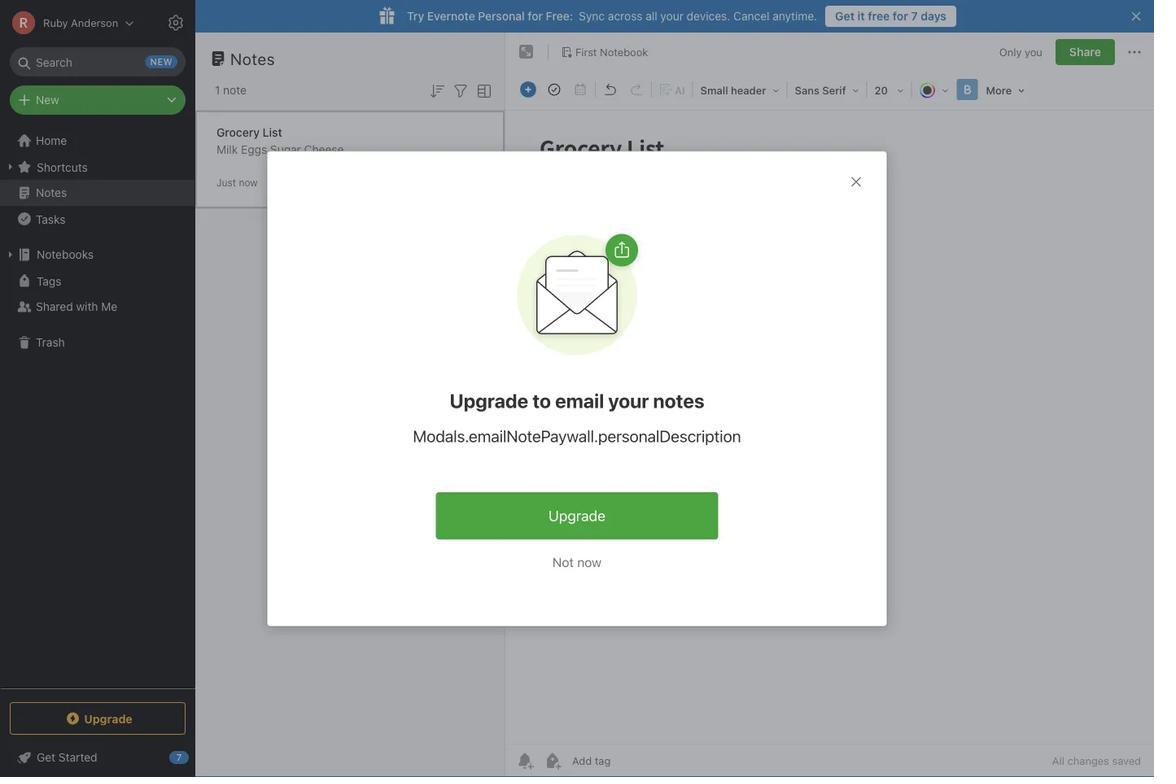 Task type: describe. For each thing, give the bounding box(es) containing it.
new button
[[10, 85, 186, 115]]

free:
[[546, 9, 573, 23]]

shared with me
[[36, 300, 117, 313]]

7
[[911, 9, 918, 23]]

upgrade button
[[10, 702, 186, 735]]

insert image
[[516, 78, 540, 101]]

sugar
[[270, 143, 301, 156]]

add a reminder image
[[515, 751, 535, 771]]

anytime.
[[773, 9, 817, 23]]

shortcuts button
[[0, 154, 195, 180]]

across
[[608, 9, 643, 23]]

try evernote personal for free: sync across all your devices. cancel anytime.
[[407, 9, 817, 23]]

list
[[263, 126, 282, 139]]

1
[[215, 83, 220, 97]]

only
[[999, 46, 1022, 58]]

changes
[[1068, 755, 1109, 767]]

tags
[[37, 274, 61, 288]]

not now button
[[536, 548, 618, 577]]

font family image
[[789, 78, 865, 101]]

heading level image
[[695, 78, 785, 101]]

eggs
[[241, 143, 267, 156]]

add tag image
[[543, 751, 562, 771]]

upgrade to email your notes
[[450, 389, 705, 412]]

me
[[101, 300, 117, 313]]

milk eggs sugar cheese
[[217, 143, 344, 156]]

all changes saved
[[1052, 755, 1141, 767]]

shared
[[36, 300, 73, 313]]

cancel
[[733, 9, 770, 23]]

share button
[[1056, 39, 1115, 65]]

saved
[[1112, 755, 1141, 767]]

it
[[858, 9, 865, 23]]

tasks
[[36, 212, 65, 226]]

all
[[646, 9, 657, 23]]

notes inside notes link
[[36, 186, 67, 199]]

undo image
[[599, 78, 622, 101]]

tree containing home
[[0, 128, 195, 688]]

upgrade button
[[436, 492, 718, 539]]

just
[[217, 177, 236, 188]]

grocery list
[[217, 126, 282, 139]]

first
[[575, 46, 597, 58]]

first notebook button
[[555, 41, 654, 63]]

1 horizontal spatial your
[[660, 9, 684, 23]]

trash link
[[0, 330, 195, 356]]

upgrade for upgrade button
[[549, 507, 606, 524]]

notes
[[653, 389, 705, 412]]

for for 7
[[893, 9, 908, 23]]

now for just now
[[239, 177, 258, 188]]

settings image
[[166, 13, 186, 33]]



Task type: locate. For each thing, give the bounding box(es) containing it.
0 horizontal spatial notes
[[36, 186, 67, 199]]

upgrade
[[450, 389, 528, 412], [549, 507, 606, 524], [84, 712, 132, 725]]

personal
[[478, 9, 525, 23]]

not
[[553, 555, 574, 570]]

shared with me link
[[0, 294, 195, 320]]

1 horizontal spatial notes
[[230, 49, 275, 68]]

now inside button
[[577, 555, 602, 570]]

now right the not
[[577, 555, 602, 570]]

bold image
[[956, 78, 979, 101]]

with
[[76, 300, 98, 313]]

devices.
[[687, 9, 730, 23]]

note
[[223, 83, 247, 97]]

0 vertical spatial notes
[[230, 49, 275, 68]]

notebooks link
[[0, 242, 195, 268]]

0 horizontal spatial your
[[608, 389, 649, 412]]

1 horizontal spatial now
[[577, 555, 602, 570]]

notes link
[[0, 180, 195, 206]]

not now
[[553, 555, 602, 570]]

notes up note
[[230, 49, 275, 68]]

free
[[868, 9, 890, 23]]

1 for from the left
[[528, 9, 543, 23]]

milk
[[217, 143, 238, 156]]

your right email
[[608, 389, 649, 412]]

home link
[[0, 128, 195, 154]]

first notebook
[[575, 46, 648, 58]]

email
[[555, 389, 604, 412]]

get
[[835, 9, 855, 23]]

expand note image
[[517, 42, 536, 62]]

now inside "note list" 'element'
[[239, 177, 258, 188]]

modals.emailnotepaywall.personaldescription
[[413, 426, 741, 445]]

get it free for 7 days button
[[825, 6, 956, 27]]

for
[[528, 9, 543, 23], [893, 9, 908, 23]]

more image
[[980, 78, 1031, 101]]

tree
[[0, 128, 195, 688]]

notes up tasks
[[36, 186, 67, 199]]

notes inside "note list" 'element'
[[230, 49, 275, 68]]

1 vertical spatial notes
[[36, 186, 67, 199]]

font color image
[[914, 78, 954, 101]]

evernote
[[427, 9, 475, 23]]

now
[[239, 177, 258, 188], [577, 555, 602, 570]]

try
[[407, 9, 424, 23]]

1 vertical spatial your
[[608, 389, 649, 412]]

note window element
[[505, 33, 1154, 777]]

notebooks
[[37, 248, 94, 261]]

tasks button
[[0, 206, 195, 232]]

0 horizontal spatial now
[[239, 177, 258, 188]]

1 horizontal spatial for
[[893, 9, 908, 23]]

your right all
[[660, 9, 684, 23]]

notes
[[230, 49, 275, 68], [36, 186, 67, 199]]

your
[[660, 9, 684, 23], [608, 389, 649, 412]]

Note Editor text field
[[505, 111, 1154, 744]]

shortcuts
[[37, 160, 88, 174]]

only you
[[999, 46, 1043, 58]]

2 horizontal spatial upgrade
[[549, 507, 606, 524]]

just now
[[217, 177, 258, 188]]

tags button
[[0, 268, 195, 294]]

0 vertical spatial your
[[660, 9, 684, 23]]

1 vertical spatial now
[[577, 555, 602, 570]]

for left 7
[[893, 9, 908, 23]]

for inside button
[[893, 9, 908, 23]]

cheese
[[304, 143, 344, 156]]

for for free:
[[528, 9, 543, 23]]

you
[[1025, 46, 1043, 58]]

0 vertical spatial upgrade
[[450, 389, 528, 412]]

share
[[1069, 45, 1101, 59]]

upgrade inside upgrade button
[[549, 507, 606, 524]]

to
[[533, 389, 551, 412]]

task image
[[543, 78, 566, 101]]

all
[[1052, 755, 1065, 767]]

upgrade inside upgrade popup button
[[84, 712, 132, 725]]

1 note
[[215, 83, 247, 97]]

new
[[36, 93, 59, 107]]

home
[[36, 134, 67, 147]]

notebook
[[600, 46, 648, 58]]

0 vertical spatial now
[[239, 177, 258, 188]]

days
[[921, 9, 947, 23]]

2 vertical spatial upgrade
[[84, 712, 132, 725]]

upgrade for upgrade to email your notes
[[450, 389, 528, 412]]

font size image
[[869, 78, 910, 101]]

2 for from the left
[[893, 9, 908, 23]]

get it free for 7 days
[[835, 9, 947, 23]]

sync
[[579, 9, 605, 23]]

expand notebooks image
[[4, 248, 17, 261]]

for left the free:
[[528, 9, 543, 23]]

0 horizontal spatial upgrade
[[84, 712, 132, 725]]

trash
[[36, 336, 65, 349]]

now right the just
[[239, 177, 258, 188]]

Search text field
[[21, 47, 174, 77]]

None search field
[[21, 47, 174, 77]]

1 vertical spatial upgrade
[[549, 507, 606, 524]]

now for not now
[[577, 555, 602, 570]]

1 horizontal spatial upgrade
[[450, 389, 528, 412]]

grocery
[[217, 126, 260, 139]]

note list element
[[195, 33, 505, 777]]

0 horizontal spatial for
[[528, 9, 543, 23]]



Task type: vqa. For each thing, say whether or not it's contained in the screenshot.
Task IMAGE
yes



